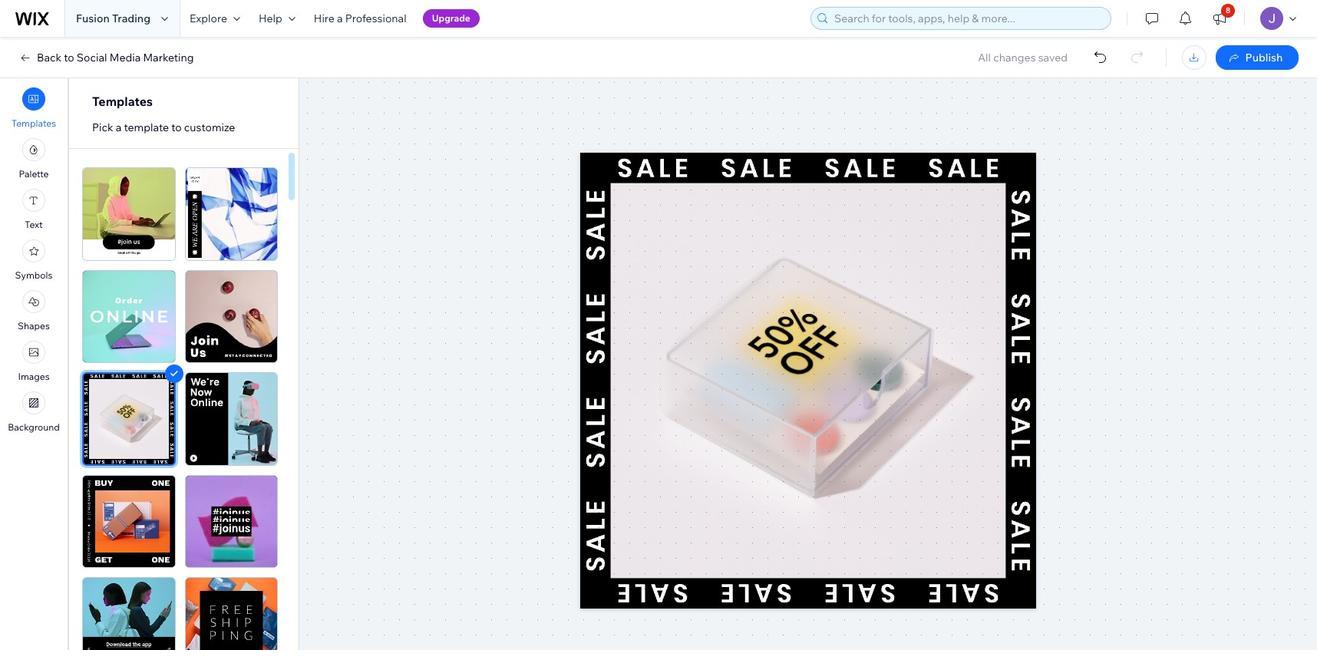 Task type: vqa. For each thing, say whether or not it's contained in the screenshot.
Wix
no



Task type: locate. For each thing, give the bounding box(es) containing it.
text
[[25, 219, 43, 230]]

1 vertical spatial templates
[[11, 117, 56, 129]]

upgrade button
[[423, 9, 480, 28]]

menu containing templates
[[0, 83, 68, 438]]

professional
[[345, 12, 407, 25]]

menu
[[0, 83, 68, 438]]

1 horizontal spatial a
[[337, 12, 343, 25]]

to right template
[[171, 121, 182, 134]]

publish
[[1246, 51, 1283, 64]]

customize
[[184, 121, 235, 134]]

a for professional
[[337, 12, 343, 25]]

0 horizontal spatial a
[[116, 121, 122, 134]]

templates up "pick"
[[92, 94, 153, 109]]

images button
[[18, 341, 50, 382]]

fusion trading
[[76, 12, 150, 25]]

0 vertical spatial to
[[64, 51, 74, 64]]

help button
[[249, 0, 305, 37]]

help
[[259, 12, 282, 25]]

0 vertical spatial a
[[337, 12, 343, 25]]

symbols
[[15, 269, 53, 281]]

upgrade
[[432, 12, 470, 24]]

fusion
[[76, 12, 110, 25]]

Search for tools, apps, help & more... field
[[830, 8, 1106, 29]]

0 horizontal spatial to
[[64, 51, 74, 64]]

hire
[[314, 12, 335, 25]]

a right hire
[[337, 12, 343, 25]]

explore
[[190, 12, 227, 25]]

pick
[[92, 121, 113, 134]]

a right "pick"
[[116, 121, 122, 134]]

templates up palette button at the left
[[11, 117, 56, 129]]

trading
[[112, 12, 150, 25]]

media
[[110, 51, 141, 64]]

shapes button
[[18, 290, 50, 332]]

palette
[[19, 168, 49, 180]]

background button
[[8, 392, 60, 433]]

1 horizontal spatial templates
[[92, 94, 153, 109]]

to
[[64, 51, 74, 64], [171, 121, 182, 134]]

to right back
[[64, 51, 74, 64]]

shapes
[[18, 320, 50, 332]]

1 vertical spatial a
[[116, 121, 122, 134]]

a
[[337, 12, 343, 25], [116, 121, 122, 134]]

social
[[77, 51, 107, 64]]

images
[[18, 371, 50, 382]]

hire a professional
[[314, 12, 407, 25]]

1 vertical spatial to
[[171, 121, 182, 134]]

templates
[[92, 94, 153, 109], [11, 117, 56, 129]]



Task type: describe. For each thing, give the bounding box(es) containing it.
back to social media marketing button
[[18, 51, 194, 64]]

a for template
[[116, 121, 122, 134]]

8
[[1226, 5, 1231, 15]]

1 horizontal spatial to
[[171, 121, 182, 134]]

0 vertical spatial templates
[[92, 94, 153, 109]]

0 horizontal spatial templates
[[11, 117, 56, 129]]

all changes saved
[[978, 51, 1068, 64]]

text button
[[22, 189, 45, 230]]

changes
[[994, 51, 1036, 64]]

background
[[8, 421, 60, 433]]

hire a professional link
[[305, 0, 416, 37]]

palette button
[[19, 138, 49, 180]]

template
[[124, 121, 169, 134]]

pick a template to customize
[[92, 121, 235, 134]]

publish button
[[1216, 45, 1299, 70]]

all
[[978, 51, 991, 64]]

back
[[37, 51, 62, 64]]

templates button
[[11, 88, 56, 129]]

marketing
[[143, 51, 194, 64]]

symbols button
[[15, 240, 53, 281]]

8 button
[[1203, 0, 1237, 37]]

saved
[[1038, 51, 1068, 64]]

back to social media marketing
[[37, 51, 194, 64]]



